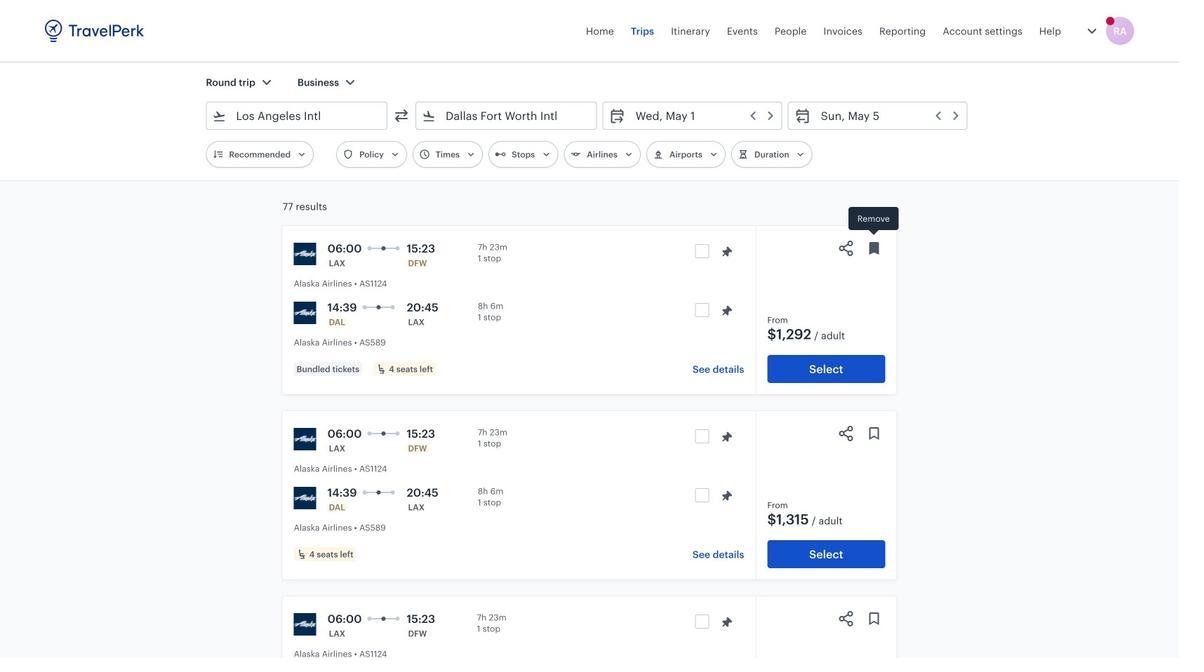 Task type: describe. For each thing, give the bounding box(es) containing it.
4 alaska airlines image from the top
[[294, 613, 316, 636]]

From search field
[[226, 105, 368, 127]]

1 alaska airlines image from the top
[[294, 243, 316, 265]]

Return field
[[811, 105, 961, 127]]

3 alaska airlines image from the top
[[294, 428, 316, 451]]



Task type: locate. For each thing, give the bounding box(es) containing it.
2 alaska airlines image from the top
[[294, 302, 316, 324]]

tooltip
[[849, 207, 899, 237]]

To search field
[[436, 105, 578, 127]]

alaska airlines image
[[294, 243, 316, 265], [294, 302, 316, 324], [294, 428, 316, 451], [294, 613, 316, 636]]

alaska airlines image
[[294, 487, 316, 510]]

Depart field
[[626, 105, 776, 127]]



Task type: vqa. For each thing, say whether or not it's contained in the screenshot.
4th Alaska Airlines image from the bottom of the page
yes



